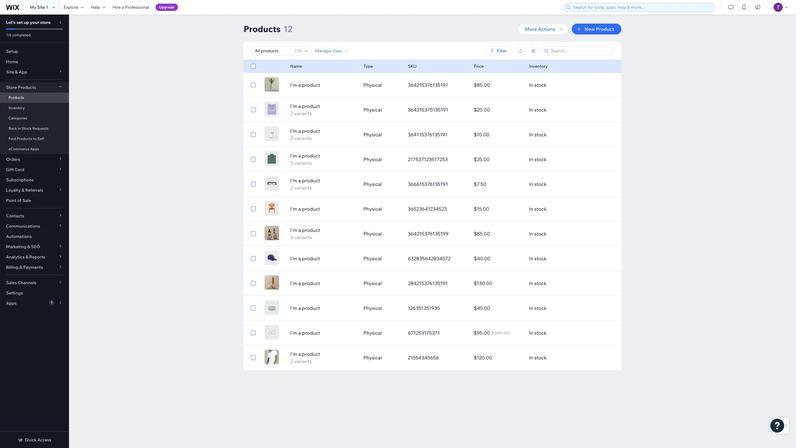 Task type: locate. For each thing, give the bounding box(es) containing it.
217537123517253 link
[[405, 152, 471, 167]]

12 stock from the top
[[535, 355, 547, 361]]

store products button
[[0, 82, 69, 93]]

364115376135191
[[408, 132, 448, 138]]

& for site
[[15, 69, 18, 75]]

2 for 366615376135191
[[291, 185, 293, 191]]

1 physical from the top
[[364, 82, 382, 88]]

site right my
[[37, 5, 45, 10]]

$130.00 link
[[471, 277, 526, 291]]

point
[[6, 198, 16, 204]]

36523641234523
[[408, 206, 447, 212]]

apps
[[30, 147, 39, 151], [6, 301, 17, 307]]

5 i'm a product from the top
[[291, 306, 320, 312]]

loyalty
[[6, 188, 21, 193]]

inventory
[[529, 64, 548, 69], [8, 106, 25, 110]]

1 in stock link from the top
[[526, 78, 592, 92]]

3 product from the top
[[302, 128, 320, 134]]

0 horizontal spatial 12
[[284, 24, 293, 34]]

view
[[332, 48, 342, 54]]

4 product from the top
[[302, 153, 320, 159]]

6 stock from the top
[[535, 206, 547, 212]]

0 vertical spatial $85.00
[[474, 82, 490, 88]]

1 physical link from the top
[[360, 78, 405, 92]]

products 12
[[244, 24, 293, 34]]

point of sale link
[[0, 196, 69, 206]]

5 i'm from the top
[[291, 178, 298, 184]]

in for 671253175371
[[529, 331, 534, 337]]

i'm a product 3 variants for 217537123517253
[[291, 153, 320, 166]]

physical link for 21554345656
[[360, 351, 405, 366]]

11 in from the top
[[529, 331, 534, 337]]

12 for products 12
[[284, 24, 293, 34]]

12 physical from the top
[[364, 355, 382, 361]]

1 horizontal spatial apps
[[30, 147, 39, 151]]

hire a professional
[[113, 5, 149, 10]]

12 in from the top
[[529, 355, 534, 361]]

1 3 from the top
[[291, 160, 293, 166]]

Search... field
[[550, 47, 613, 55]]

9 in stock link from the top
[[526, 277, 592, 291]]

loyalty & referrals
[[6, 188, 43, 193]]

physical link for 36523641234523
[[360, 202, 405, 217]]

upgrade
[[159, 5, 174, 9]]

subscriptions
[[6, 178, 34, 183]]

& left seo
[[27, 244, 30, 250]]

$45.00 link
[[471, 301, 526, 316]]

in stock link for 364115376135191
[[526, 128, 592, 142]]

( 12 )
[[295, 48, 302, 54]]

physical link for 366615376135191
[[360, 177, 405, 192]]

in for 364115376135191
[[529, 132, 534, 138]]

5 in from the top
[[529, 181, 534, 188]]

3 for 364215376135199
[[291, 235, 293, 241]]

payments
[[23, 265, 43, 271]]

3 stock from the top
[[535, 132, 547, 138]]

let's set up your store
[[6, 20, 51, 25]]

orders
[[6, 157, 20, 162]]

in
[[529, 82, 534, 88], [529, 107, 534, 113], [529, 132, 534, 138], [529, 157, 534, 163], [529, 181, 534, 188], [529, 206, 534, 212], [529, 231, 534, 237], [529, 256, 534, 262], [529, 281, 534, 287], [529, 306, 534, 312], [529, 331, 534, 337], [529, 355, 534, 361]]

1 horizontal spatial inventory
[[529, 64, 548, 69]]

automations link
[[0, 232, 69, 242]]

back in stock requests
[[8, 126, 49, 131]]

4 i'm a product link from the top
[[287, 280, 360, 288]]

2 variants from the top
[[294, 135, 312, 141]]

2 3 from the top
[[291, 235, 293, 241]]

variants for 364215375135191
[[294, 111, 312, 117]]

& left app at left
[[15, 69, 18, 75]]

& right loyalty
[[22, 188, 24, 193]]

1 vertical spatial site
[[6, 69, 14, 75]]

analytics & reports
[[6, 255, 45, 260]]

gift
[[6, 167, 14, 173]]

2 2 from the top
[[291, 135, 293, 141]]

3 variants from the top
[[294, 160, 312, 166]]

Search for tools, apps, help & more... field
[[572, 3, 713, 12]]

stock for 284215376135191
[[535, 281, 547, 287]]

5 physical link from the top
[[360, 177, 405, 192]]

stock for 366615376135191
[[535, 181, 547, 188]]

$85.00 link down $15.00 link at the right top of page
[[471, 227, 526, 241]]

in stock for 366615376135191
[[529, 181, 547, 188]]

automations
[[6, 234, 32, 240]]

$85.00 link for 364215376135191
[[471, 78, 526, 92]]

11 physical link from the top
[[360, 326, 405, 341]]

8 in stock link from the top
[[526, 252, 592, 266]]

7 in from the top
[[529, 231, 534, 237]]

4 in from the top
[[529, 157, 534, 163]]

1 vertical spatial $85.00
[[474, 231, 490, 237]]

products up ecommerce apps
[[17, 137, 32, 141]]

8 in from the top
[[529, 256, 534, 262]]

physical link for 126351351935
[[360, 301, 405, 316]]

find products to sell
[[8, 137, 44, 141]]

product
[[302, 82, 320, 88], [302, 103, 320, 109], [302, 128, 320, 134], [302, 153, 320, 159], [302, 178, 320, 184], [302, 206, 320, 212], [302, 228, 320, 234], [302, 256, 320, 262], [302, 281, 320, 287], [302, 306, 320, 312], [302, 331, 320, 337], [302, 352, 320, 358]]

1 i'm a product 3 variants from the top
[[291, 153, 320, 166]]

physical for 364215375135191
[[364, 107, 382, 113]]

i'm a product link for 284215376135191
[[287, 280, 360, 288]]

$10.00 link
[[471, 128, 526, 142]]

physical for 284215376135191
[[364, 281, 382, 287]]

$95.00
[[474, 331, 490, 337]]

2 i'm a product 2 variants from the top
[[291, 128, 320, 141]]

i'm a product 3 variants
[[291, 153, 320, 166], [291, 228, 320, 241]]

apps down settings
[[6, 301, 17, 307]]

4 variants from the top
[[294, 185, 312, 191]]

store
[[40, 20, 51, 25]]

manage view button
[[315, 48, 349, 54]]

2 i'm a product link from the top
[[287, 206, 360, 213]]

store
[[6, 85, 17, 90]]

1/6 completed
[[6, 33, 31, 37]]

referrals
[[25, 188, 43, 193]]

5 i'm a product link from the top
[[287, 305, 360, 312]]

in stock link for 284215376135191
[[526, 277, 592, 291]]

6 i'm a product from the top
[[291, 331, 320, 337]]

3 in stock from the top
[[529, 132, 547, 138]]

physical for 126351351935
[[364, 306, 382, 312]]

9 in stock from the top
[[529, 281, 547, 287]]

2 in from the top
[[529, 107, 534, 113]]

2 $85.00 from the top
[[474, 231, 490, 237]]

in stock for 284215376135191
[[529, 281, 547, 287]]

in stock for 217537123517253
[[529, 157, 547, 163]]

new
[[585, 26, 595, 32]]

4 2 from the top
[[291, 359, 293, 365]]

1 stock from the top
[[535, 82, 547, 88]]

i'm a product link for 36523641234523
[[287, 206, 360, 213]]

0 vertical spatial 3
[[291, 160, 293, 166]]

0 vertical spatial 12
[[284, 24, 293, 34]]

in for 364215375135191
[[529, 107, 534, 113]]

0 vertical spatial 1
[[46, 5, 48, 10]]

11 physical from the top
[[364, 331, 382, 337]]

217537123517253
[[408, 157, 448, 163]]

2 stock from the top
[[535, 107, 547, 113]]

1 vertical spatial 12
[[296, 48, 301, 54]]

in stock for 364215376135199
[[529, 231, 547, 237]]

billing & payments button
[[0, 263, 69, 273]]

site
[[37, 5, 45, 10], [6, 69, 14, 75]]

$15.00 link
[[471, 202, 526, 217]]

1 i'm a product from the top
[[291, 82, 320, 88]]

11 stock from the top
[[535, 331, 547, 337]]

site & app
[[6, 69, 27, 75]]

sell
[[38, 137, 44, 141]]

1 i'm a product link from the top
[[287, 81, 360, 89]]

9 stock from the top
[[535, 281, 547, 287]]

explore
[[64, 5, 78, 10]]

$85.00 up $40.00
[[474, 231, 490, 237]]

8 stock from the top
[[535, 256, 547, 262]]

marketing & seo
[[6, 244, 40, 250]]

2 i'm from the top
[[291, 103, 298, 109]]

5 physical from the top
[[364, 181, 382, 188]]

& left reports
[[26, 255, 28, 260]]

1 in from the top
[[529, 82, 534, 88]]

filter
[[497, 48, 507, 54]]

products up products link
[[18, 85, 36, 90]]

in for 217537123517253
[[529, 157, 534, 163]]

10 physical from the top
[[364, 306, 382, 312]]

contacts
[[6, 214, 24, 219]]

6 i'm a product link from the top
[[287, 330, 360, 337]]

in stock
[[529, 82, 547, 88], [529, 107, 547, 113], [529, 132, 547, 138], [529, 157, 547, 163], [529, 181, 547, 188], [529, 206, 547, 212], [529, 231, 547, 237], [529, 256, 547, 262], [529, 281, 547, 287], [529, 306, 547, 312], [529, 331, 547, 337], [529, 355, 547, 361]]

6 in stock link from the top
[[526, 202, 592, 217]]

site down 'home'
[[6, 69, 14, 75]]

$85.00 down price at the top right
[[474, 82, 490, 88]]

10 in from the top
[[529, 306, 534, 312]]

5 variants from the top
[[294, 235, 312, 241]]

in stock link for 632835642834572
[[526, 252, 592, 266]]

0 horizontal spatial site
[[6, 69, 14, 75]]

5 stock from the top
[[535, 181, 547, 188]]

12 product from the top
[[302, 352, 320, 358]]

2 physical from the top
[[364, 107, 382, 113]]

11 in stock link from the top
[[526, 326, 592, 341]]

stock for 21554345656
[[535, 355, 547, 361]]

1 horizontal spatial 12
[[296, 48, 301, 54]]

1 vertical spatial inventory
[[8, 106, 25, 110]]

stock for 364115376135191
[[535, 132, 547, 138]]

7 in stock link from the top
[[526, 227, 592, 241]]

8 in stock from the top
[[529, 256, 547, 262]]

& for analytics
[[26, 255, 28, 260]]

2 i'm a product 3 variants from the top
[[291, 228, 320, 241]]

& for billing
[[19, 265, 22, 271]]

4 i'm a product 2 variants from the top
[[291, 352, 320, 365]]

3 for 217537123517253
[[291, 160, 293, 166]]

set
[[17, 20, 23, 25]]

2 for 21554345656
[[291, 359, 293, 365]]

4 i'm a product from the top
[[291, 281, 320, 287]]

completed
[[12, 33, 31, 37]]

$85.00 link for 364215376135199
[[471, 227, 526, 241]]

0 horizontal spatial apps
[[6, 301, 17, 307]]

find
[[8, 137, 16, 141]]

in stock for 671253175371
[[529, 331, 547, 337]]

analytics & reports button
[[0, 252, 69, 263]]

i'm a product link
[[287, 81, 360, 89], [287, 206, 360, 213], [287, 255, 360, 263], [287, 280, 360, 288], [287, 305, 360, 312], [287, 330, 360, 337]]

setup
[[6, 49, 18, 54]]

10 in stock link from the top
[[526, 301, 592, 316]]

None checkbox
[[251, 156, 256, 163], [251, 181, 256, 188], [251, 231, 256, 238], [251, 255, 256, 263], [251, 280, 256, 288], [251, 305, 256, 312], [251, 156, 256, 163], [251, 181, 256, 188], [251, 231, 256, 238], [251, 255, 256, 263], [251, 280, 256, 288], [251, 305, 256, 312]]

physical link for 632835642834572
[[360, 252, 405, 266]]

12 up unsaved view field
[[284, 24, 293, 34]]

8 physical link from the top
[[360, 252, 405, 266]]

products inside dropdown button
[[18, 85, 36, 90]]

1 down settings link
[[51, 301, 53, 305]]

physical link for 217537123517253
[[360, 152, 405, 167]]

0 horizontal spatial inventory
[[8, 106, 25, 110]]

6 physical from the top
[[364, 206, 382, 212]]

up
[[24, 20, 29, 25]]

in for 126351351935
[[529, 306, 534, 312]]

stock for 671253175371
[[535, 331, 547, 337]]

12 up 'name'
[[296, 48, 301, 54]]

21554345656 link
[[405, 351, 471, 366]]

None checkbox
[[251, 63, 256, 70], [251, 81, 256, 89], [251, 106, 256, 114], [251, 131, 256, 138], [251, 206, 256, 213], [251, 330, 256, 337], [251, 355, 256, 362], [251, 63, 256, 70], [251, 81, 256, 89], [251, 106, 256, 114], [251, 131, 256, 138], [251, 206, 256, 213], [251, 330, 256, 337], [251, 355, 256, 362]]

0 vertical spatial site
[[37, 5, 45, 10]]

stock for 632835642834572
[[535, 256, 547, 262]]

1
[[46, 5, 48, 10], [51, 301, 53, 305]]

2 physical link from the top
[[360, 103, 405, 117]]

& right billing
[[19, 265, 22, 271]]

4 physical link from the top
[[360, 152, 405, 167]]

5 in stock from the top
[[529, 181, 547, 188]]

5 in stock link from the top
[[526, 177, 592, 192]]

0 vertical spatial $85.00 link
[[471, 78, 526, 92]]

4 stock from the top
[[535, 157, 547, 163]]

1 vertical spatial 1
[[51, 301, 53, 305]]

1 variants from the top
[[294, 111, 312, 117]]

in stock link for 366615376135191
[[526, 177, 592, 192]]

12 in stock from the top
[[529, 355, 547, 361]]

10 stock from the top
[[535, 306, 547, 312]]

variants for 364115376135191
[[294, 135, 312, 141]]

products down store
[[8, 95, 24, 100]]

364215376135191 link
[[405, 78, 471, 92]]

physical link
[[360, 78, 405, 92], [360, 103, 405, 117], [360, 128, 405, 142], [360, 152, 405, 167], [360, 177, 405, 192], [360, 202, 405, 217], [360, 227, 405, 241], [360, 252, 405, 266], [360, 277, 405, 291], [360, 301, 405, 316], [360, 326, 405, 341], [360, 351, 405, 366]]

Unsaved view field
[[253, 47, 293, 55]]

0 vertical spatial apps
[[30, 147, 39, 151]]

in for 632835642834572
[[529, 256, 534, 262]]

$15.00
[[474, 206, 490, 212]]

$95.00 $100.00
[[474, 331, 510, 337]]

3 i'm a product from the top
[[291, 256, 320, 262]]

4 physical from the top
[[364, 157, 382, 163]]

3 in from the top
[[529, 132, 534, 138]]

i'm a product for 671253175371
[[291, 331, 320, 337]]

in stock for 632835642834572
[[529, 256, 547, 262]]

in stock link for 21554345656
[[526, 351, 592, 366]]

3 2 from the top
[[291, 185, 293, 191]]

to
[[33, 137, 37, 141]]

0 vertical spatial i'm a product 3 variants
[[291, 153, 320, 166]]

1 2 from the top
[[291, 111, 293, 117]]

1 vertical spatial $85.00 link
[[471, 227, 526, 241]]

of
[[17, 198, 21, 204]]

1 i'm a product 2 variants from the top
[[291, 103, 320, 117]]

12 in stock link from the top
[[526, 351, 592, 366]]

apps down find products to sell link
[[30, 147, 39, 151]]

1 vertical spatial 3
[[291, 235, 293, 241]]

stock for 217537123517253
[[535, 157, 547, 163]]

products
[[244, 24, 281, 34], [18, 85, 36, 90], [8, 95, 24, 100], [17, 137, 32, 141]]

stock for 364215375135191
[[535, 107, 547, 113]]

1 product from the top
[[302, 82, 320, 88]]

my
[[30, 5, 36, 10]]

in stock for 36523641234523
[[529, 206, 547, 212]]

$25.00 link
[[471, 152, 526, 167]]

7 in stock from the top
[[529, 231, 547, 237]]

& inside "dropdown button"
[[27, 244, 30, 250]]

$85.00
[[474, 82, 490, 88], [474, 231, 490, 237]]

products up unsaved view field
[[244, 24, 281, 34]]

i'm a product for 364215376135191
[[291, 82, 320, 88]]

sales channels button
[[0, 278, 69, 288]]

3 physical link from the top
[[360, 128, 405, 142]]

channels
[[18, 281, 36, 286]]

3 i'm a product 2 variants from the top
[[291, 178, 320, 191]]

9 physical link from the top
[[360, 277, 405, 291]]

in stock for 364215375135191
[[529, 107, 547, 113]]

3 physical from the top
[[364, 132, 382, 138]]

1 horizontal spatial 1
[[51, 301, 53, 305]]

5 product from the top
[[302, 178, 320, 184]]

i'm a product link for 671253175371
[[287, 330, 360, 337]]

9 product from the top
[[302, 281, 320, 287]]

1 vertical spatial i'm a product 3 variants
[[291, 228, 320, 241]]

1 right my
[[46, 5, 48, 10]]

$85.00 link up $20.00 link
[[471, 78, 526, 92]]

2 $85.00 link from the top
[[471, 227, 526, 241]]



Task type: describe. For each thing, give the bounding box(es) containing it.
physical link for 364215376135199
[[360, 227, 405, 241]]

variants for 217537123517253
[[294, 160, 312, 166]]

physical for 632835642834572
[[364, 256, 382, 262]]

your
[[30, 20, 39, 25]]

sale
[[22, 198, 31, 204]]

8 i'm from the top
[[291, 256, 298, 262]]

10 i'm from the top
[[291, 306, 298, 312]]

671253175371
[[408, 331, 440, 337]]

in for 364215376135191
[[529, 82, 534, 88]]

physical link for 671253175371
[[360, 326, 405, 341]]

$25.00
[[474, 157, 490, 163]]

$120.00 link
[[471, 351, 526, 366]]

(
[[295, 48, 296, 54]]

3 i'm from the top
[[291, 128, 298, 134]]

reports
[[29, 255, 45, 260]]

card
[[15, 167, 24, 173]]

i'm a product 3 variants for 364215376135199
[[291, 228, 320, 241]]

in stock link for 671253175371
[[526, 326, 592, 341]]

find products to sell link
[[0, 134, 69, 144]]

i'm a product link for 126351351935
[[287, 305, 360, 312]]

366615376135191
[[408, 181, 448, 188]]

stock for 364215376135191
[[535, 82, 547, 88]]

$130.00
[[474, 281, 493, 287]]

gift card button
[[0, 165, 69, 175]]

in stock link for 364215375135191
[[526, 103, 592, 117]]

inventory link
[[0, 103, 69, 113]]

new product button
[[572, 24, 622, 35]]

in stock link for 364215376135191
[[526, 78, 592, 92]]

inventory inside sidebar "element"
[[8, 106, 25, 110]]

$40.00 link
[[471, 252, 526, 266]]

$120.00
[[474, 355, 493, 361]]

settings
[[6, 291, 23, 296]]

i'm a product link for 364215376135191
[[287, 81, 360, 89]]

stock for 36523641234523
[[535, 206, 547, 212]]

364215376135191
[[408, 82, 448, 88]]

app
[[19, 69, 27, 75]]

in for 366615376135191
[[529, 181, 534, 188]]

10 product from the top
[[302, 306, 320, 312]]

364215376135199
[[408, 231, 449, 237]]

a inside hire a professional link
[[122, 5, 124, 10]]

manage
[[315, 48, 331, 54]]

physical for 21554345656
[[364, 355, 382, 361]]

requests
[[32, 126, 49, 131]]

in for 36523641234523
[[529, 206, 534, 212]]

quick
[[25, 438, 37, 444]]

i'm a product 2 variants for 364215375135191
[[291, 103, 320, 117]]

i'm a product for 126351351935
[[291, 306, 320, 312]]

billing
[[6, 265, 19, 271]]

$85.00 for 364215376135191
[[474, 82, 490, 88]]

price
[[474, 64, 484, 69]]

let's
[[6, 20, 16, 25]]

364215375135191
[[408, 107, 449, 113]]

physical for 364215376135191
[[364, 82, 382, 88]]

physical for 36523641234523
[[364, 206, 382, 212]]

store products
[[6, 85, 36, 90]]

in stock for 126351351935
[[529, 306, 547, 312]]

i'm a product for 36523641234523
[[291, 206, 320, 212]]

2 for 364115376135191
[[291, 135, 293, 141]]

8 product from the top
[[302, 256, 320, 262]]

back
[[8, 126, 17, 131]]

$85.00 for 364215376135199
[[474, 231, 490, 237]]

physical link for 364215375135191
[[360, 103, 405, 117]]

1 i'm from the top
[[291, 82, 298, 88]]

manage view
[[315, 48, 342, 54]]

in stock link for 36523641234523
[[526, 202, 592, 217]]

in stock link for 217537123517253
[[526, 152, 592, 167]]

i'm a product for 284215376135191
[[291, 281, 320, 287]]

stock for 364215376135199
[[535, 231, 547, 237]]

in for 284215376135191
[[529, 281, 534, 287]]

1/6
[[6, 33, 12, 37]]

seo
[[31, 244, 40, 250]]

type
[[364, 64, 373, 69]]

11 product from the top
[[302, 331, 320, 337]]

sku
[[408, 64, 417, 69]]

364215376135199 link
[[405, 227, 471, 241]]

marketing & seo button
[[0, 242, 69, 252]]

actions
[[539, 26, 556, 32]]

284215376135191 link
[[405, 277, 471, 291]]

physical for 671253175371
[[364, 331, 382, 337]]

name
[[291, 64, 302, 69]]

$40.00
[[474, 256, 491, 262]]

0 horizontal spatial 1
[[46, 5, 48, 10]]

help button
[[87, 0, 109, 15]]

2 for 364215375135191
[[291, 111, 293, 117]]

9 i'm from the top
[[291, 281, 298, 287]]

in stock link for 364215376135199
[[526, 227, 592, 241]]

i'm a product 2 variants for 21554345656
[[291, 352, 320, 365]]

physical link for 364115376135191
[[360, 128, 405, 142]]

ecommerce
[[8, 147, 29, 151]]

categories
[[8, 116, 27, 121]]

$7.50
[[474, 181, 487, 188]]

point of sale
[[6, 198, 31, 204]]

orders button
[[0, 155, 69, 165]]

filter button
[[486, 46, 513, 55]]

contacts button
[[0, 211, 69, 221]]

366615376135191 link
[[405, 177, 471, 192]]

stock for 126351351935
[[535, 306, 547, 312]]

i'm a product for 632835642834572
[[291, 256, 320, 262]]

)
[[301, 48, 302, 54]]

i'm a product 2 variants for 366615376135191
[[291, 178, 320, 191]]

help
[[91, 5, 100, 10]]

i'm a product link for 632835642834572
[[287, 255, 360, 263]]

variants for 364215376135199
[[294, 235, 312, 241]]

in stock link for 126351351935
[[526, 301, 592, 316]]

671253175371 link
[[405, 326, 471, 341]]

in
[[18, 126, 21, 131]]

more actions
[[526, 26, 556, 32]]

in stock for 364215376135191
[[529, 82, 547, 88]]

professional
[[125, 5, 149, 10]]

physical for 366615376135191
[[364, 181, 382, 188]]

7 i'm from the top
[[291, 228, 298, 234]]

6 i'm from the top
[[291, 206, 298, 212]]

11 i'm from the top
[[291, 331, 298, 337]]

more actions button
[[518, 24, 569, 35]]

i'm a product 2 variants for 364115376135191
[[291, 128, 320, 141]]

126351351935 link
[[405, 301, 471, 316]]

physical link for 284215376135191
[[360, 277, 405, 291]]

communications
[[6, 224, 40, 229]]

in stock for 21554345656
[[529, 355, 547, 361]]

284215376135191
[[408, 281, 448, 287]]

in for 364215376135199
[[529, 231, 534, 237]]

analytics
[[6, 255, 25, 260]]

home
[[6, 59, 18, 65]]

physical for 364215376135199
[[364, 231, 382, 237]]

home link
[[0, 57, 69, 67]]

site inside dropdown button
[[6, 69, 14, 75]]

6 product from the top
[[302, 206, 320, 212]]

stock
[[22, 126, 32, 131]]

7 product from the top
[[302, 228, 320, 234]]

variants for 21554345656
[[294, 359, 312, 365]]

subscriptions link
[[0, 175, 69, 185]]

4 i'm from the top
[[291, 153, 298, 159]]

632835642834572 link
[[405, 252, 471, 266]]

in stock for 364115376135191
[[529, 132, 547, 138]]

12 i'm from the top
[[291, 352, 298, 358]]

variants for 366615376135191
[[294, 185, 312, 191]]

& for loyalty
[[22, 188, 24, 193]]

sidebar element
[[0, 15, 69, 449]]

1 horizontal spatial site
[[37, 5, 45, 10]]

0 vertical spatial inventory
[[529, 64, 548, 69]]

364215375135191 link
[[405, 103, 471, 117]]

126351351935
[[408, 306, 440, 312]]

communications button
[[0, 221, 69, 232]]

categories link
[[0, 113, 69, 124]]

loyalty & referrals button
[[0, 185, 69, 196]]

1 vertical spatial apps
[[6, 301, 17, 307]]

physical for 364115376135191
[[364, 132, 382, 138]]

& for marketing
[[27, 244, 30, 250]]

physical for 217537123517253
[[364, 157, 382, 163]]

site & app button
[[0, 67, 69, 77]]

in for 21554345656
[[529, 355, 534, 361]]

sales
[[6, 281, 17, 286]]

2 product from the top
[[302, 103, 320, 109]]

1 inside sidebar "element"
[[51, 301, 53, 305]]

billing & payments
[[6, 265, 43, 271]]

hire a professional link
[[109, 0, 153, 15]]

physical link for 364215376135191
[[360, 78, 405, 92]]

12 for ( 12 )
[[296, 48, 301, 54]]



Task type: vqa. For each thing, say whether or not it's contained in the screenshot.
PAGES.
no



